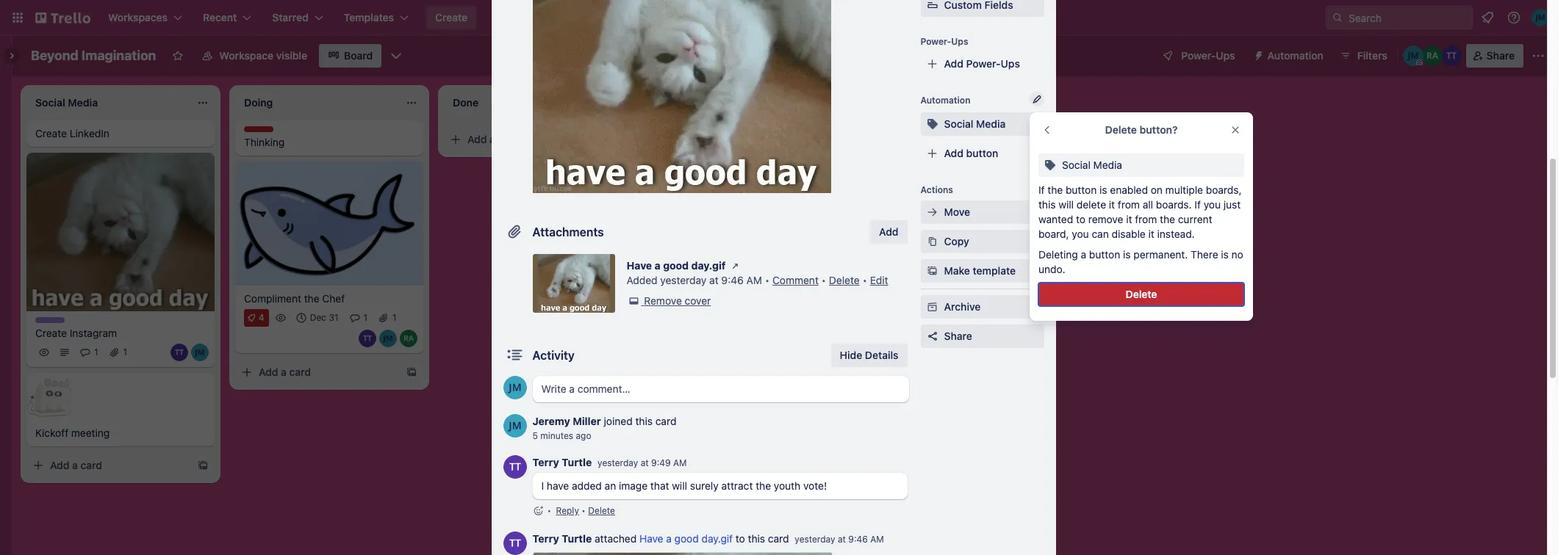 Task type: locate. For each thing, give the bounding box(es) containing it.
1 vertical spatial terry
[[532, 533, 559, 545]]

yesterday up an
[[598, 458, 638, 469]]

0 horizontal spatial is
[[1100, 184, 1107, 196]]

color: bold red, title: "thoughts" element
[[244, 126, 284, 137]]

move
[[944, 206, 970, 218]]

this down attract
[[748, 533, 765, 545]]

add a card for the top the "add a card" button
[[467, 133, 520, 146]]

add a card button
[[444, 128, 609, 151], [235, 361, 400, 384], [26, 454, 191, 478]]

this right the joined
[[635, 415, 653, 428]]

terry up i
[[532, 456, 559, 469]]

0 notifications image
[[1479, 9, 1496, 26]]

yesterday down have a good day.gif
[[660, 274, 707, 287]]

1 vertical spatial jeremy miller (jeremymiller198) image
[[503, 376, 527, 400]]

delete right •
[[588, 506, 615, 517]]

social media
[[944, 118, 1006, 130], [1062, 159, 1122, 171]]

sm image inside automation button
[[1247, 44, 1267, 65]]

0 vertical spatial create from template… image
[[614, 134, 626, 146]]

0 horizontal spatial at
[[641, 458, 649, 469]]

0 horizontal spatial delete link
[[588, 506, 615, 517]]

i
[[541, 480, 544, 492]]

you down "boards,"
[[1204, 198, 1221, 211]]

1 horizontal spatial will
[[1059, 198, 1074, 211]]

0 vertical spatial media
[[976, 118, 1006, 130]]

sm image down added on the left of the page
[[627, 294, 641, 309]]

create linkedin
[[35, 127, 109, 140]]

0 vertical spatial to
[[1076, 213, 1085, 226]]

it up the permanent.
[[1148, 228, 1154, 240]]

1 horizontal spatial media
[[1093, 159, 1122, 171]]

comment
[[772, 274, 819, 287]]

share left show menu image
[[1487, 49, 1515, 62]]

turtle for yesterday
[[562, 456, 592, 469]]

1 horizontal spatial terry turtle (terryturtle) image
[[503, 532, 527, 556]]

sm image for make template
[[925, 264, 940, 279]]

wanted
[[1038, 213, 1073, 226]]

2 vertical spatial add a card
[[50, 460, 102, 472]]

ups up social media button
[[1001, 57, 1020, 70]]

no
[[1232, 248, 1243, 261]]

button down social media button
[[966, 147, 998, 159]]

1 horizontal spatial this
[[748, 533, 765, 545]]

2 vertical spatial this
[[748, 533, 765, 545]]

reply link
[[556, 506, 579, 517]]

0 vertical spatial button
[[966, 147, 998, 159]]

ruby anderson (rubyanderson7) image
[[400, 330, 417, 347]]

at
[[709, 274, 719, 287], [641, 458, 649, 469], [838, 534, 846, 545]]

1 vertical spatial you
[[1072, 228, 1089, 240]]

have\_a\_good\_day.gif image
[[532, 0, 831, 193]]

0 vertical spatial from
[[1118, 198, 1140, 211]]

2 horizontal spatial power-
[[1181, 49, 1216, 62]]

this inside if the button is enabled on multiple boards, this will delete it from all boards. if you just wanted to remove it from the current board, you can disable it instead.
[[1038, 198, 1056, 211]]

power- inside button
[[1181, 49, 1216, 62]]

sm image
[[1247, 44, 1267, 65], [925, 205, 940, 220], [728, 259, 743, 273], [925, 264, 940, 279], [627, 294, 641, 309]]

0 horizontal spatial automation
[[921, 95, 970, 106]]

create from template… image
[[614, 134, 626, 146], [406, 367, 417, 378], [197, 460, 209, 472]]

turtle up added
[[562, 456, 592, 469]]

good down i have added an image that will surely attract the youth vote!
[[674, 533, 699, 545]]

kickoff
[[35, 427, 68, 440]]

create for create linkedin
[[35, 127, 67, 140]]

compliment the chef
[[244, 292, 345, 305]]

1 turtle from the top
[[562, 456, 592, 469]]

create inside button
[[435, 11, 468, 24]]

0 horizontal spatial power-ups
[[921, 36, 968, 47]]

button down can
[[1089, 248, 1120, 261]]

this up wanted
[[1038, 198, 1056, 211]]

yesterday inside terry turtle attached have a good day.gif to this card yesterday at 9:46 am
[[795, 534, 835, 545]]

9:46 inside terry turtle attached have a good day.gif to this card yesterday at 9:46 am
[[848, 534, 868, 545]]

1 vertical spatial to
[[736, 533, 745, 545]]

1 vertical spatial create from template… image
[[406, 367, 417, 378]]

sm image inside move "link"
[[925, 205, 940, 220]]

share button down archive link
[[921, 325, 1044, 348]]

a
[[490, 133, 495, 146], [1081, 248, 1086, 261], [655, 259, 661, 272], [281, 366, 287, 378], [72, 460, 78, 472], [666, 533, 672, 545]]

sm image down actions
[[925, 205, 940, 220]]

1 vertical spatial terry turtle (terryturtle) image
[[503, 532, 527, 556]]

0 horizontal spatial to
[[736, 533, 745, 545]]

power-ups
[[921, 36, 968, 47], [1181, 49, 1235, 62]]

from down all
[[1135, 213, 1157, 226]]

2 terry from the top
[[532, 533, 559, 545]]

to down attract
[[736, 533, 745, 545]]

card inside jeremy miller joined this card 5 minutes ago
[[655, 415, 676, 428]]

2 horizontal spatial create from template… image
[[614, 134, 626, 146]]

social media up add button
[[944, 118, 1006, 130]]

1 horizontal spatial add a card button
[[235, 361, 400, 384]]

1 vertical spatial am
[[673, 458, 687, 469]]

surely
[[690, 480, 719, 492]]

button inside if the button is enabled on multiple boards, this will delete it from all boards. if you just wanted to remove it from the current board, you can disable it instead.
[[1066, 184, 1097, 196]]

2 horizontal spatial yesterday
[[795, 534, 835, 545]]

1 vertical spatial button
[[1066, 184, 1097, 196]]

you left can
[[1072, 228, 1089, 240]]

sm image left archive
[[925, 300, 940, 315]]

jeremy miller joined this card 5 minutes ago
[[532, 415, 676, 442]]

1 horizontal spatial share button
[[1466, 44, 1524, 68]]

jeremy miller (jeremymiller198) image
[[1403, 46, 1423, 66], [379, 330, 397, 347], [191, 344, 209, 362], [503, 415, 527, 438]]

1 vertical spatial 9:46
[[848, 534, 868, 545]]

yesterday at 9:49 am link
[[598, 458, 687, 469]]

create from template… image for the "add a card" button to the middle
[[406, 367, 417, 378]]

1 horizontal spatial if
[[1195, 198, 1201, 211]]

youth
[[774, 480, 801, 492]]

ups up add power-ups
[[951, 36, 968, 47]]

automation up social media button
[[921, 95, 970, 106]]

card
[[498, 133, 520, 146], [289, 366, 311, 378], [655, 415, 676, 428], [81, 460, 102, 472], [768, 533, 789, 545]]

sm image up add button button
[[925, 117, 940, 132]]

filters
[[1357, 49, 1387, 62]]

to down delete
[[1076, 213, 1085, 226]]

power-ups button
[[1152, 44, 1244, 68]]

am
[[746, 274, 762, 287], [673, 458, 687, 469], [870, 534, 884, 545]]

is left no on the top right
[[1221, 248, 1229, 261]]

this inside jeremy miller joined this card 5 minutes ago
[[635, 415, 653, 428]]

2 turtle from the top
[[562, 533, 592, 545]]

ups
[[951, 36, 968, 47], [1216, 49, 1235, 62], [1001, 57, 1020, 70]]

the left "youth"
[[756, 480, 771, 492]]

if up wanted
[[1038, 184, 1045, 196]]

0 horizontal spatial social media
[[944, 118, 1006, 130]]

if the button is enabled on multiple boards, this will delete it from all boards. if you just wanted to remove it from the current board, you can disable it instead.
[[1038, 184, 1242, 240]]

details
[[865, 349, 898, 362]]

from down enabled
[[1118, 198, 1140, 211]]

sm image for automation
[[1247, 44, 1267, 65]]

1 vertical spatial social
[[1062, 159, 1091, 171]]

button inside deleting a button is permanent. there is no undo.
[[1089, 248, 1120, 261]]

it up "disable"
[[1126, 213, 1132, 226]]

0 vertical spatial turtle
[[562, 456, 592, 469]]

share button down 0 notifications image
[[1466, 44, 1524, 68]]

delete link left edit
[[829, 274, 860, 287]]

0 vertical spatial create
[[435, 11, 468, 24]]

1 terry from the top
[[532, 456, 559, 469]]

social media button
[[921, 112, 1044, 136]]

1 vertical spatial media
[[1093, 159, 1122, 171]]

delete
[[1077, 198, 1106, 211]]

terry down add reaction icon
[[532, 533, 559, 545]]

you
[[1204, 198, 1221, 211], [1072, 228, 1089, 240]]

0 vertical spatial 9:46
[[721, 274, 744, 287]]

button
[[966, 147, 998, 159], [1066, 184, 1097, 196], [1089, 248, 1120, 261]]

sm image left make
[[925, 264, 940, 279]]

Board name text field
[[24, 44, 163, 68]]

0 vertical spatial automation
[[1267, 49, 1323, 62]]

1 horizontal spatial social media
[[1062, 159, 1122, 171]]

0 horizontal spatial ups
[[951, 36, 968, 47]]

delete
[[1105, 123, 1137, 136], [829, 274, 860, 287], [1126, 288, 1157, 301], [588, 506, 615, 517]]

add
[[944, 57, 963, 70], [673, 95, 693, 107], [467, 133, 487, 146], [944, 147, 963, 159], [879, 226, 898, 238], [259, 366, 278, 378], [50, 460, 69, 472]]

add another list button
[[647, 85, 847, 118]]

the down the boards.
[[1160, 213, 1175, 226]]

1 vertical spatial this
[[635, 415, 653, 428]]

open information menu image
[[1507, 10, 1521, 25]]

0 vertical spatial yesterday
[[660, 274, 707, 287]]

2 horizontal spatial terry turtle (terryturtle) image
[[1441, 46, 1462, 66]]

2 vertical spatial add a card button
[[26, 454, 191, 478]]

sm image inside archive link
[[925, 300, 940, 315]]

1 horizontal spatial automation
[[1267, 49, 1323, 62]]

social up add button
[[944, 118, 973, 130]]

1 horizontal spatial terry turtle (terryturtle) image
[[503, 456, 527, 479]]

sm image down "return to previous screen" icon
[[1043, 158, 1058, 173]]

create for create
[[435, 11, 468, 24]]

reply
[[556, 506, 579, 517]]

2 vertical spatial am
[[870, 534, 884, 545]]

1 vertical spatial will
[[672, 480, 687, 492]]

jeremy miller (jeremymiller198) image
[[1532, 9, 1549, 26], [503, 376, 527, 400]]

button up delete
[[1066, 184, 1097, 196]]

compliment
[[244, 292, 301, 305]]

1 vertical spatial if
[[1195, 198, 1201, 211]]

0 horizontal spatial this
[[635, 415, 653, 428]]

have
[[627, 259, 652, 272], [639, 533, 663, 545]]

1 horizontal spatial add a card
[[259, 366, 311, 378]]

add button
[[870, 220, 907, 244]]

social up delete
[[1062, 159, 1091, 171]]

media
[[976, 118, 1006, 130], [1093, 159, 1122, 171]]

ups left automation button
[[1216, 49, 1235, 62]]

1 horizontal spatial social
[[1062, 159, 1091, 171]]

2 horizontal spatial am
[[870, 534, 884, 545]]

2 vertical spatial yesterday
[[795, 534, 835, 545]]

terry
[[532, 456, 559, 469], [532, 533, 559, 545]]

1 horizontal spatial to
[[1076, 213, 1085, 226]]

terry turtle (terryturtle) image
[[1441, 46, 1462, 66], [359, 330, 376, 347], [503, 456, 527, 479]]

attract
[[721, 480, 753, 492]]

social media inside button
[[944, 118, 1006, 130]]

edit link
[[870, 274, 888, 287]]

0 vertical spatial social media
[[944, 118, 1006, 130]]

the up "dec"
[[304, 292, 319, 305]]

disable
[[1112, 228, 1146, 240]]

day.gif up added yesterday at 9:46 am
[[691, 259, 726, 272]]

actions
[[921, 184, 953, 195]]

beyond
[[31, 48, 78, 63]]

terry turtle (terryturtle) image
[[171, 344, 188, 362], [503, 532, 527, 556]]

0 horizontal spatial media
[[976, 118, 1006, 130]]

automation left filters button
[[1267, 49, 1323, 62]]

sm image inside social media button
[[925, 117, 940, 132]]

is for enabled
[[1100, 184, 1107, 196]]

1 vertical spatial power-ups
[[1181, 49, 1235, 62]]

remove cover
[[644, 295, 711, 307]]

if up current
[[1195, 198, 1201, 211]]

color: purple, title: none image
[[35, 318, 65, 324]]

add a card for the "add a card" button to the middle
[[259, 366, 311, 378]]

vote!
[[803, 480, 827, 492]]

is for permanent.
[[1123, 248, 1131, 261]]

2 horizontal spatial add a card
[[467, 133, 520, 146]]

automation
[[1267, 49, 1323, 62], [921, 95, 970, 106]]

have right attached
[[639, 533, 663, 545]]

Dec 31 checkbox
[[292, 309, 343, 327]]

0 vertical spatial terry
[[532, 456, 559, 469]]

0 horizontal spatial share button
[[921, 325, 1044, 348]]

button inside add button button
[[966, 147, 998, 159]]

media inside button
[[976, 118, 1006, 130]]

0 horizontal spatial social
[[944, 118, 973, 130]]

day.gif
[[691, 259, 726, 272], [702, 533, 733, 545]]

day.gif down surely
[[702, 533, 733, 545]]

delete link
[[829, 274, 860, 287], [588, 506, 615, 517]]

create linkedin link
[[35, 126, 206, 141]]

sm image left copy
[[925, 234, 940, 249]]

delete down deleting a button is permanent. there is no undo.
[[1126, 288, 1157, 301]]

2 horizontal spatial it
[[1148, 228, 1154, 240]]

is inside if the button is enabled on multiple boards, this will delete it from all boards. if you just wanted to remove it from the current board, you can disable it instead.
[[1100, 184, 1107, 196]]

button for if
[[1066, 184, 1097, 196]]

archive
[[944, 301, 981, 313]]

miller
[[573, 415, 601, 428]]

it
[[1109, 198, 1115, 211], [1126, 213, 1132, 226], [1148, 228, 1154, 240]]

delete link right •
[[588, 506, 615, 517]]

will up wanted
[[1059, 198, 1074, 211]]

0 horizontal spatial terry turtle (terryturtle) image
[[359, 330, 376, 347]]

close popover image
[[1230, 124, 1241, 136]]

is down "disable"
[[1123, 248, 1131, 261]]

0 vertical spatial this
[[1038, 198, 1056, 211]]

1 horizontal spatial power-ups
[[1181, 49, 1235, 62]]

0 vertical spatial terry turtle (terryturtle) image
[[171, 344, 188, 362]]

turtle
[[562, 456, 592, 469], [562, 533, 592, 545]]

image
[[619, 480, 648, 492]]

1 vertical spatial at
[[641, 458, 649, 469]]

0 vertical spatial share
[[1487, 49, 1515, 62]]

sm image right the power-ups button
[[1247, 44, 1267, 65]]

0 vertical spatial will
[[1059, 198, 1074, 211]]

delete left the button?
[[1105, 123, 1137, 136]]

sm image
[[925, 117, 940, 132], [1043, 158, 1058, 173], [925, 234, 940, 249], [925, 300, 940, 315]]

0 vertical spatial add a card
[[467, 133, 520, 146]]

1 horizontal spatial at
[[709, 274, 719, 287]]

sm image inside "make template" link
[[925, 264, 940, 279]]

remove cover link
[[627, 294, 711, 309]]

will right the that
[[672, 480, 687, 492]]

kickoff meeting
[[35, 427, 110, 440]]

it up remove
[[1109, 198, 1115, 211]]

2 horizontal spatial add a card button
[[444, 128, 609, 151]]

1 horizontal spatial yesterday
[[660, 274, 707, 287]]

social inside button
[[944, 118, 973, 130]]

0 horizontal spatial am
[[673, 458, 687, 469]]

added
[[572, 480, 602, 492]]

1 horizontal spatial is
[[1123, 248, 1131, 261]]

list
[[736, 95, 750, 107]]

share down archive
[[944, 330, 972, 342]]

have up added on the left of the page
[[627, 259, 652, 272]]

good up added yesterday at 9:46 am
[[663, 259, 689, 272]]

thinking
[[244, 136, 285, 148]]

media up add button button
[[976, 118, 1006, 130]]

social media up delete
[[1062, 159, 1122, 171]]

0 horizontal spatial if
[[1038, 184, 1045, 196]]

power-
[[921, 36, 951, 47], [1181, 49, 1216, 62], [966, 57, 1001, 70]]

2 horizontal spatial this
[[1038, 198, 1056, 211]]

good
[[663, 259, 689, 272], [674, 533, 699, 545]]

2 vertical spatial button
[[1089, 248, 1120, 261]]

board link
[[319, 44, 382, 68]]

this
[[1038, 198, 1056, 211], [635, 415, 653, 428], [748, 533, 765, 545]]

1 vertical spatial automation
[[921, 95, 970, 106]]

turtle down •
[[562, 533, 592, 545]]

is up delete
[[1100, 184, 1107, 196]]

0 vertical spatial delete link
[[829, 274, 860, 287]]

1 vertical spatial add a card button
[[235, 361, 400, 384]]

yesterday down vote!
[[795, 534, 835, 545]]

copy link
[[921, 230, 1044, 254]]

1 vertical spatial yesterday
[[598, 458, 638, 469]]

media up enabled
[[1093, 159, 1122, 171]]

sm image inside copy link
[[925, 234, 940, 249]]

5
[[532, 431, 538, 442]]



Task type: describe. For each thing, give the bounding box(es) containing it.
can
[[1092, 228, 1109, 240]]

a inside deleting a button is permanent. there is no undo.
[[1081, 248, 1086, 261]]

terry for yesterday
[[532, 456, 559, 469]]

at inside terry turtle yesterday at 9:49 am
[[641, 458, 649, 469]]

added
[[627, 274, 657, 287]]

dec 31
[[310, 312, 338, 323]]

at inside terry turtle attached have a good day.gif to this card yesterday at 9:46 am
[[838, 534, 846, 545]]

comment link
[[772, 274, 819, 287]]

1 vertical spatial delete link
[[588, 506, 615, 517]]

star or unstar board image
[[172, 50, 184, 62]]

0 vertical spatial if
[[1038, 184, 1045, 196]]

add button button
[[921, 142, 1044, 165]]

•
[[582, 506, 586, 517]]

i have added an image that will surely attract the youth vote!
[[541, 480, 827, 492]]

5 minutes ago link
[[532, 431, 591, 442]]

create button
[[426, 6, 476, 29]]

make template link
[[921, 259, 1044, 283]]

have a good day.gif
[[627, 259, 726, 272]]

move link
[[921, 201, 1044, 224]]

0 vertical spatial you
[[1204, 198, 1221, 211]]

yesterday at 9:46 am link
[[795, 534, 884, 545]]

0 vertical spatial it
[[1109, 198, 1115, 211]]

activity
[[532, 349, 575, 362]]

all
[[1143, 198, 1153, 211]]

this for button
[[1038, 198, 1056, 211]]

show menu image
[[1531, 49, 1546, 63]]

1 vertical spatial social media
[[1062, 159, 1122, 171]]

Write a comment text field
[[532, 376, 909, 403]]

button for deleting
[[1089, 248, 1120, 261]]

0 vertical spatial day.gif
[[691, 259, 726, 272]]

remove
[[1088, 213, 1123, 226]]

customize views image
[[389, 49, 404, 63]]

minutes
[[540, 431, 573, 442]]

4
[[259, 312, 264, 323]]

primary element
[[0, 0, 1558, 35]]

edit
[[870, 274, 888, 287]]

workspace visible
[[219, 49, 307, 62]]

0 horizontal spatial add a card button
[[26, 454, 191, 478]]

this for attached
[[748, 533, 765, 545]]

back to home image
[[35, 6, 90, 29]]

31
[[329, 312, 338, 323]]

meeting
[[71, 427, 110, 440]]

automation button
[[1247, 44, 1332, 68]]

create instagram
[[35, 327, 117, 340]]

undo.
[[1038, 263, 1065, 276]]

ruby anderson (rubyanderson7) image
[[1422, 46, 1442, 66]]

sm image up added yesterday at 9:46 am
[[728, 259, 743, 273]]

there
[[1191, 248, 1218, 261]]

multiple
[[1165, 184, 1203, 196]]

make template
[[944, 265, 1016, 277]]

visible
[[276, 49, 307, 62]]

cover
[[685, 295, 711, 307]]

button?
[[1140, 123, 1178, 136]]

sm image for archive link
[[925, 300, 940, 315]]

1 horizontal spatial power-
[[966, 57, 1001, 70]]

1 vertical spatial day.gif
[[702, 533, 733, 545]]

1 horizontal spatial jeremy miller (jeremymiller198) image
[[1532, 9, 1549, 26]]

0 vertical spatial good
[[663, 259, 689, 272]]

deleting a button is permanent. there is no undo.
[[1038, 248, 1243, 276]]

hide
[[840, 349, 862, 362]]

boards,
[[1206, 184, 1242, 196]]

power-ups inside button
[[1181, 49, 1235, 62]]

sm image for copy link
[[925, 234, 940, 249]]

permanent.
[[1134, 248, 1188, 261]]

1 vertical spatial from
[[1135, 213, 1157, 226]]

template
[[973, 265, 1016, 277]]

linkedin
[[70, 127, 109, 140]]

board
[[344, 49, 373, 62]]

sm image for remove cover
[[627, 294, 641, 309]]

terry for attached
[[532, 533, 559, 545]]

0 vertical spatial at
[[709, 274, 719, 287]]

make
[[944, 265, 970, 277]]

added yesterday at 9:46 am
[[627, 274, 762, 287]]

search image
[[1332, 12, 1343, 24]]

workspace
[[219, 49, 273, 62]]

the up wanted
[[1048, 184, 1063, 196]]

kickoff meeting link
[[35, 427, 206, 441]]

instead.
[[1157, 228, 1195, 240]]

2 horizontal spatial is
[[1221, 248, 1229, 261]]

instagram
[[70, 327, 117, 340]]

2 vertical spatial terry turtle (terryturtle) image
[[503, 456, 527, 479]]

am inside terry turtle yesterday at 9:49 am
[[673, 458, 687, 469]]

have a good day.gif link
[[639, 533, 733, 545]]

hide details
[[840, 349, 898, 362]]

sm image for move
[[925, 205, 940, 220]]

create instagram link
[[35, 327, 206, 341]]

thinking link
[[244, 135, 415, 150]]

0 horizontal spatial power-
[[921, 36, 951, 47]]

turtle for attached
[[562, 533, 592, 545]]

dec
[[310, 312, 326, 323]]

attached
[[595, 533, 637, 545]]

1 vertical spatial good
[[674, 533, 699, 545]]

0 horizontal spatial you
[[1072, 228, 1089, 240]]

current
[[1178, 213, 1212, 226]]

add power-ups link
[[921, 52, 1044, 76]]

Search field
[[1343, 7, 1472, 29]]

delete button
[[1038, 283, 1244, 306]]

1 vertical spatial it
[[1126, 213, 1132, 226]]

add a card for the leftmost the "add a card" button
[[50, 460, 102, 472]]

imagination
[[81, 48, 156, 63]]

automation inside button
[[1267, 49, 1323, 62]]

that
[[650, 480, 669, 492]]

ups inside button
[[1216, 49, 1235, 62]]

create from template… image for the leftmost the "add a card" button
[[197, 460, 209, 472]]

copy
[[944, 235, 969, 248]]

1 horizontal spatial am
[[746, 274, 762, 287]]

another
[[695, 95, 733, 107]]

remove
[[644, 295, 682, 307]]

delete left edit
[[829, 274, 860, 287]]

yesterday inside terry turtle yesterday at 9:49 am
[[598, 458, 638, 469]]

terry turtle yesterday at 9:49 am
[[532, 456, 687, 469]]

attachments
[[532, 226, 604, 239]]

add power-ups
[[944, 57, 1020, 70]]

0 horizontal spatial terry turtle (terryturtle) image
[[171, 344, 188, 362]]

jeremy
[[532, 415, 570, 428]]

just
[[1224, 198, 1241, 211]]

0 horizontal spatial will
[[672, 480, 687, 492]]

0 vertical spatial terry turtle (terryturtle) image
[[1441, 46, 1462, 66]]

0 vertical spatial have
[[627, 259, 652, 272]]

compliment the chef link
[[244, 292, 415, 306]]

will inside if the button is enabled on multiple boards, this will delete it from all boards. if you just wanted to remove it from the current board, you can disable it instead.
[[1059, 198, 1074, 211]]

chef
[[322, 292, 345, 305]]

thoughts
[[244, 126, 284, 137]]

delete button?
[[1105, 123, 1178, 136]]

terry turtle attached have a good day.gif to this card yesterday at 9:46 am
[[532, 533, 884, 545]]

am inside terry turtle attached have a good day.gif to this card yesterday at 9:46 am
[[870, 534, 884, 545]]

media for sm image under "return to previous screen" icon
[[1093, 159, 1122, 171]]

1 vertical spatial have
[[639, 533, 663, 545]]

reply • delete
[[556, 506, 615, 517]]

0 horizontal spatial share
[[944, 330, 972, 342]]

add reaction image
[[532, 504, 544, 519]]

1 horizontal spatial share
[[1487, 49, 1515, 62]]

thoughts thinking
[[244, 126, 285, 148]]

return to previous screen image
[[1041, 124, 1053, 136]]

1 horizontal spatial ups
[[1001, 57, 1020, 70]]

joined
[[604, 415, 633, 428]]

0 vertical spatial add a card button
[[444, 128, 609, 151]]

0 horizontal spatial 9:46
[[721, 274, 744, 287]]

board,
[[1038, 228, 1069, 240]]

2 vertical spatial it
[[1148, 228, 1154, 240]]

an
[[605, 480, 616, 492]]

filters button
[[1335, 44, 1392, 68]]

create from template… image for the top the "add a card" button
[[614, 134, 626, 146]]

create for create instagram
[[35, 327, 67, 340]]

to inside if the button is enabled on multiple boards, this will delete it from all boards. if you just wanted to remove it from the current board, you can disable it instead.
[[1076, 213, 1085, 226]]

workspace visible button
[[193, 44, 316, 68]]

media for sm image in the social media button
[[976, 118, 1006, 130]]

sm image for social media button
[[925, 117, 940, 132]]

delete inside button
[[1126, 288, 1157, 301]]

hide details link
[[831, 344, 907, 367]]

archive link
[[921, 295, 1044, 319]]

beyond imagination
[[31, 48, 156, 63]]



Task type: vqa. For each thing, say whether or not it's contained in the screenshot.
You requested to join this Workspace.
no



